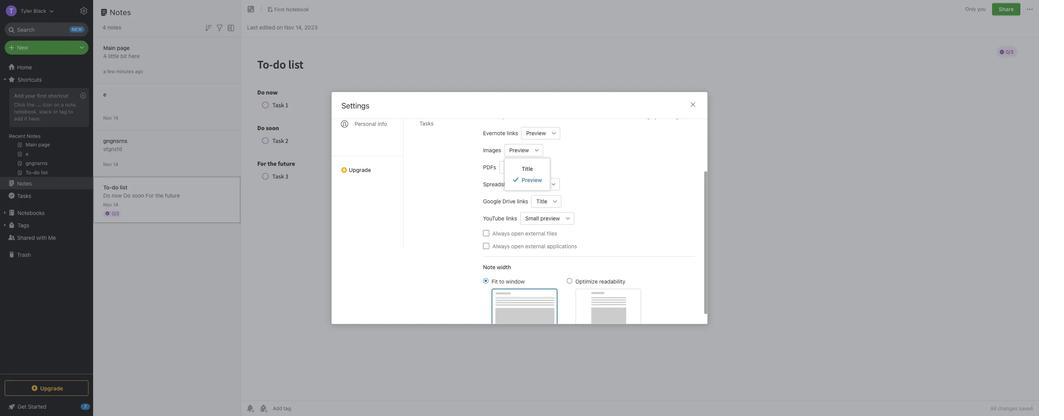 Task type: vqa. For each thing, say whether or not it's contained in the screenshot.
the topmost THE THE
yes



Task type: locate. For each thing, give the bounding box(es) containing it.
1 open from the top
[[512, 230, 524, 237]]

title inside "dropdown list" menu
[[522, 166, 533, 172]]

notes inside notes 'link'
[[17, 180, 32, 187]]

external for applications
[[526, 243, 546, 250]]

links right drive
[[517, 198, 529, 205]]

1 vertical spatial notes
[[27, 133, 41, 139]]

0 vertical spatial always
[[493, 230, 510, 237]]

2 14 from the top
[[113, 162, 118, 168]]

2 vertical spatial preview
[[522, 177, 542, 183]]

recent notes
[[9, 133, 41, 139]]

to
[[68, 109, 73, 115], [500, 279, 505, 285]]

preview button for evernote links
[[521, 127, 548, 140]]

for
[[146, 192, 154, 199]]

soon
[[132, 192, 144, 199]]

settings image
[[79, 6, 89, 16]]

1 vertical spatial on
[[54, 102, 60, 108]]

1 vertical spatial your
[[503, 114, 513, 120]]

settings
[[342, 101, 370, 110]]

choose
[[483, 114, 501, 120]]

open up always open external applications
[[512, 230, 524, 237]]

personal
[[355, 121, 376, 127]]

nov 14 for gngnsrns
[[103, 162, 118, 168]]

tasks inside tab
[[420, 120, 434, 127]]

me
[[48, 235, 56, 241]]

preview inside field
[[510, 147, 529, 154]]

0 vertical spatial a
[[103, 69, 106, 74]]

1 vertical spatial 14
[[113, 162, 118, 168]]

2 vertical spatial nov 14
[[103, 202, 118, 208]]

home
[[17, 64, 32, 70]]

0 horizontal spatial the
[[27, 102, 35, 108]]

preview
[[527, 130, 546, 137], [510, 147, 529, 154], [522, 177, 542, 183]]

page inside note list element
[[117, 44, 130, 51]]

a
[[103, 69, 106, 74], [61, 102, 64, 108]]

preview button down the views
[[521, 127, 548, 140]]

upgrade button
[[332, 156, 403, 177], [5, 381, 89, 397]]

1 nov 14 from the top
[[103, 115, 118, 121]]

0 horizontal spatial on
[[54, 102, 60, 108]]

notes inside group
[[27, 133, 41, 139]]

or
[[53, 109, 58, 115]]

options?
[[652, 114, 673, 120]]

google
[[483, 198, 501, 205]]

share button
[[993, 3, 1021, 16]]

1 always from the top
[[493, 230, 510, 237]]

2 vertical spatial notes
[[17, 180, 32, 187]]

open for always open external files
[[512, 230, 524, 237]]

1 horizontal spatial page
[[522, 164, 534, 171]]

nov 14 for e
[[103, 115, 118, 121]]

0 horizontal spatial tasks
[[17, 193, 31, 199]]

1 vertical spatial page
[[522, 164, 534, 171]]

1 horizontal spatial upgrade
[[349, 167, 371, 174]]

1 14 from the top
[[113, 115, 118, 121]]

it
[[24, 116, 27, 122]]

0 vertical spatial external
[[526, 230, 546, 237]]

external up always open external applications
[[526, 230, 546, 237]]

notes inside note list element
[[110, 8, 131, 17]]

youtube
[[483, 215, 505, 222]]

nov 14 up 0/3
[[103, 202, 118, 208]]

1 vertical spatial preview
[[510, 147, 529, 154]]

trash link
[[0, 249, 93, 261]]

2 vertical spatial 14
[[113, 202, 118, 208]]

your inside group
[[25, 93, 36, 99]]

small
[[526, 215, 539, 222]]

views
[[532, 114, 545, 120]]

0 horizontal spatial page
[[117, 44, 130, 51]]

first notebook button
[[265, 4, 312, 15]]

Always open external applications checkbox
[[483, 243, 490, 250]]

nov 14 down sfgnsfd
[[103, 162, 118, 168]]

click the ...
[[14, 102, 41, 108]]

14 up 0/3
[[113, 202, 118, 208]]

share
[[999, 6, 1014, 12]]

few
[[107, 69, 115, 74]]

icon
[[42, 102, 52, 108]]

width
[[497, 264, 511, 271]]

applications
[[547, 243, 577, 250]]

0 vertical spatial title
[[522, 166, 533, 172]]

spreadsheets
[[483, 181, 518, 188]]

group
[[0, 86, 93, 181]]

on inside icon on a note, notebook, stack or tag to add it here.
[[54, 102, 60, 108]]

14 up gngnsrns
[[113, 115, 118, 121]]

external down the always open external files
[[526, 243, 546, 250]]

0 vertical spatial to
[[68, 109, 73, 115]]

first
[[274, 6, 285, 12]]

1 horizontal spatial to
[[500, 279, 505, 285]]

add a reminder image
[[246, 405, 255, 414]]

a up tag
[[61, 102, 64, 108]]

0 vertical spatial preview
[[527, 130, 546, 137]]

preview button
[[521, 127, 548, 140], [505, 144, 531, 157]]

2 nov 14 from the top
[[103, 162, 118, 168]]

1 vertical spatial title
[[537, 198, 548, 205]]

Choose default view option for Images field
[[505, 144, 544, 157]]

0 vertical spatial 14
[[113, 115, 118, 121]]

2 external from the top
[[526, 243, 546, 250]]

first
[[37, 93, 47, 99]]

Choose default view option for Evernote links field
[[521, 127, 561, 140]]

on right edited
[[277, 24, 283, 30]]

1 vertical spatial nov 14
[[103, 162, 118, 168]]

1 vertical spatial tasks
[[17, 193, 31, 199]]

readability
[[600, 279, 626, 285]]

1 horizontal spatial tasks
[[420, 120, 434, 127]]

1 vertical spatial a
[[61, 102, 64, 108]]

do down list
[[124, 192, 131, 199]]

1 vertical spatial the
[[155, 192, 164, 199]]

your up click the ... on the top left
[[25, 93, 36, 99]]

tab list
[[332, 43, 404, 249]]

notes link
[[0, 177, 93, 190]]

page for main page
[[117, 44, 130, 51]]

always right always open external files 'checkbox'
[[493, 230, 510, 237]]

0 horizontal spatial title
[[522, 166, 533, 172]]

and
[[578, 114, 586, 120]]

Choose default view option for Spreadsheets field
[[521, 178, 560, 191]]

stack
[[39, 109, 52, 115]]

0 vertical spatial upgrade
[[349, 167, 371, 174]]

0 horizontal spatial a
[[61, 102, 64, 108]]

1 vertical spatial open
[[512, 243, 524, 250]]

dropdown list menu
[[505, 163, 550, 186]]

tasks inside button
[[17, 193, 31, 199]]

tasks
[[420, 120, 434, 127], [17, 193, 31, 199]]

Choose default view option for Google Drive links field
[[532, 195, 562, 208]]

1 vertical spatial external
[[526, 243, 546, 250]]

1 do from the left
[[103, 192, 110, 199]]

notes up notes
[[110, 8, 131, 17]]

1 horizontal spatial a
[[103, 69, 106, 74]]

the left ...
[[27, 102, 35, 108]]

1 horizontal spatial do
[[124, 192, 131, 199]]

click
[[14, 102, 26, 108]]

14 down sfgnsfd
[[113, 162, 118, 168]]

0 vertical spatial preview button
[[521, 127, 548, 140]]

optimize readability
[[576, 279, 626, 285]]

nov up 0/3
[[103, 202, 112, 208]]

fit
[[492, 279, 498, 285]]

shortcuts button
[[0, 73, 93, 86]]

3 nov 14 from the top
[[103, 202, 118, 208]]

to right fit
[[500, 279, 505, 285]]

to down note,
[[68, 109, 73, 115]]

1 vertical spatial always
[[493, 243, 510, 250]]

0 vertical spatial nov 14
[[103, 115, 118, 121]]

last edited on nov 14, 2023
[[247, 24, 318, 30]]

0 vertical spatial tasks
[[420, 120, 434, 127]]

gngnsrns
[[103, 138, 127, 144]]

tree containing home
[[0, 61, 93, 374]]

notes right recent
[[27, 133, 41, 139]]

2 open from the top
[[512, 243, 524, 250]]

only you
[[966, 6, 987, 12]]

1 vertical spatial upgrade
[[40, 386, 63, 392]]

are
[[634, 114, 642, 120]]

attachments.
[[588, 114, 619, 120]]

title inside button
[[537, 198, 548, 205]]

a little bit here
[[103, 53, 140, 59]]

pdfs
[[483, 164, 496, 171]]

tree
[[0, 61, 93, 374]]

preview down the views
[[527, 130, 546, 137]]

a left few
[[103, 69, 106, 74]]

Fit to window radio
[[483, 279, 489, 284]]

page inside button
[[522, 164, 534, 171]]

0 vertical spatial open
[[512, 230, 524, 237]]

first notebook
[[274, 6, 309, 12]]

edited
[[259, 24, 275, 30]]

Note Editor text field
[[241, 37, 1040, 401]]

1 horizontal spatial your
[[503, 114, 513, 120]]

nov 14 up gngnsrns
[[103, 115, 118, 121]]

0 horizontal spatial to
[[68, 109, 73, 115]]

expand tags image
[[2, 222, 8, 229]]

preview inside choose default view option for evernote links field
[[527, 130, 546, 137]]

tasks tab
[[413, 117, 471, 130]]

your for default
[[503, 114, 513, 120]]

open down the always open external files
[[512, 243, 524, 250]]

google drive links
[[483, 198, 529, 205]]

1 horizontal spatial the
[[155, 192, 164, 199]]

add tag image
[[259, 405, 268, 414]]

the inside group
[[27, 102, 35, 108]]

preview up single page
[[510, 147, 529, 154]]

shared with me link
[[0, 232, 93, 244]]

1 external from the top
[[526, 230, 546, 237]]

to-
[[103, 184, 112, 191]]

0 horizontal spatial upgrade
[[40, 386, 63, 392]]

2 always from the top
[[493, 243, 510, 250]]

None search field
[[10, 23, 83, 36]]

1 horizontal spatial on
[[277, 24, 283, 30]]

shortcuts
[[17, 76, 42, 83]]

do down to-
[[103, 192, 110, 199]]

Always open external files checkbox
[[483, 231, 490, 237]]

0 vertical spatial on
[[277, 24, 283, 30]]

option group
[[483, 278, 642, 327]]

0/3
[[112, 211, 119, 217]]

notes
[[110, 8, 131, 17], [27, 133, 41, 139], [17, 180, 32, 187]]

0 vertical spatial upgrade button
[[332, 156, 403, 177]]

tab list containing personal info
[[332, 43, 404, 249]]

0 vertical spatial the
[[27, 102, 35, 108]]

saved
[[1020, 406, 1034, 412]]

nov 14
[[103, 115, 118, 121], [103, 162, 118, 168], [103, 202, 118, 208]]

1 vertical spatial upgrade button
[[5, 381, 89, 397]]

now
[[112, 192, 122, 199]]

14
[[113, 115, 118, 121], [113, 162, 118, 168], [113, 202, 118, 208]]

choose your default views for new links and attachments.
[[483, 114, 619, 120]]

all changes saved
[[991, 406, 1034, 412]]

last
[[247, 24, 258, 30]]

notes up tasks button
[[17, 180, 32, 187]]

1 vertical spatial preview button
[[505, 144, 531, 157]]

1 horizontal spatial upgrade button
[[332, 156, 403, 177]]

preview down title link at the top of the page
[[522, 177, 542, 183]]

new button
[[5, 41, 89, 55]]

notes
[[107, 24, 121, 31]]

upgrade
[[349, 167, 371, 174], [40, 386, 63, 392]]

the right for at left top
[[155, 192, 164, 199]]

minutes
[[116, 69, 134, 74]]

links
[[566, 114, 576, 120], [507, 130, 518, 137], [517, 198, 529, 205], [506, 215, 517, 222]]

1 horizontal spatial title
[[537, 198, 548, 205]]

do
[[103, 192, 110, 199], [124, 192, 131, 199]]

0 horizontal spatial do
[[103, 192, 110, 199]]

0 vertical spatial your
[[25, 93, 36, 99]]

the
[[27, 102, 35, 108], [155, 192, 164, 199]]

for
[[547, 114, 553, 120]]

on up or on the left top of the page
[[54, 102, 60, 108]]

tags
[[17, 222, 29, 229]]

0 vertical spatial notes
[[110, 8, 131, 17]]

preview button up single page button
[[505, 144, 531, 157]]

always right always open external applications checkbox
[[493, 243, 510, 250]]

nov inside note window element
[[284, 24, 294, 30]]

preview for images
[[510, 147, 529, 154]]

0 vertical spatial page
[[117, 44, 130, 51]]

personal info
[[355, 121, 387, 127]]

your left default
[[503, 114, 513, 120]]

0 horizontal spatial your
[[25, 93, 36, 99]]

nov left 14,
[[284, 24, 294, 30]]

always for always open external files
[[493, 230, 510, 237]]

tasks button
[[0, 190, 93, 202]]



Task type: describe. For each thing, give the bounding box(es) containing it.
2 do from the left
[[124, 192, 131, 199]]

you
[[978, 6, 987, 12]]

window
[[506, 279, 525, 285]]

nov down sfgnsfd
[[103, 162, 112, 168]]

page for single page
[[522, 164, 534, 171]]

14,
[[296, 24, 303, 30]]

to-do list
[[103, 184, 128, 191]]

optimize
[[576, 279, 598, 285]]

notebook,
[[14, 109, 38, 115]]

what
[[620, 114, 633, 120]]

on inside note window element
[[277, 24, 283, 30]]

preview inside "dropdown list" menu
[[522, 177, 542, 183]]

a few minutes ago
[[103, 69, 143, 74]]

gngnsrns sfgnsfd
[[103, 138, 127, 152]]

evernote
[[483, 130, 506, 137]]

home link
[[0, 61, 93, 73]]

my
[[643, 114, 651, 120]]

files
[[547, 230, 558, 237]]

trash
[[17, 252, 31, 258]]

4 notes
[[102, 24, 121, 31]]

always open external files
[[493, 230, 558, 237]]

main
[[103, 44, 116, 51]]

notebook
[[286, 6, 309, 12]]

Choose default view option for YouTube links field
[[521, 213, 575, 225]]

add
[[14, 116, 23, 122]]

option group containing fit to window
[[483, 278, 642, 327]]

Optimize readability radio
[[567, 279, 573, 284]]

little
[[108, 53, 119, 59]]

the inside note list element
[[155, 192, 164, 199]]

note window element
[[241, 0, 1040, 417]]

what are my options?
[[620, 114, 673, 120]]

only
[[966, 6, 977, 12]]

14 for e
[[113, 115, 118, 121]]

preview link
[[505, 175, 550, 186]]

close image
[[689, 100, 698, 109]]

e
[[103, 91, 106, 98]]

4
[[102, 24, 106, 31]]

do
[[112, 184, 119, 191]]

Search text field
[[10, 23, 83, 36]]

youtube links
[[483, 215, 517, 222]]

a inside icon on a note, notebook, stack or tag to add it here.
[[61, 102, 64, 108]]

3 14 from the top
[[113, 202, 118, 208]]

14 for gngnsrns
[[113, 162, 118, 168]]

fit to window
[[492, 279, 525, 285]]

note
[[483, 264, 496, 271]]

external for files
[[526, 230, 546, 237]]

note,
[[65, 102, 77, 108]]

images
[[483, 147, 501, 154]]

future
[[165, 192, 180, 199]]

title button
[[532, 195, 550, 208]]

2023
[[305, 24, 318, 30]]

open for always open external applications
[[512, 243, 524, 250]]

single page button
[[500, 161, 536, 174]]

bit
[[121, 53, 127, 59]]

ago
[[135, 69, 143, 74]]

preview for evernote links
[[527, 130, 546, 137]]

sfgnsfd
[[103, 146, 122, 152]]

expand notebooks image
[[2, 210, 8, 216]]

links right evernote
[[507, 130, 518, 137]]

links down drive
[[506, 215, 517, 222]]

...
[[36, 102, 41, 108]]

shared with me
[[17, 235, 56, 241]]

links left and
[[566, 114, 576, 120]]

default
[[514, 114, 531, 120]]

shortcut
[[48, 93, 68, 99]]

a inside note list element
[[103, 69, 106, 74]]

add
[[14, 93, 24, 99]]

1 vertical spatial to
[[500, 279, 505, 285]]

here
[[129, 53, 140, 59]]

always for always open external applications
[[493, 243, 510, 250]]

notebooks link
[[0, 207, 93, 219]]

do now do soon for the future
[[103, 192, 180, 199]]

new
[[17, 44, 28, 51]]

tags button
[[0, 219, 93, 232]]

your for first
[[25, 93, 36, 99]]

shared
[[17, 235, 35, 241]]

Choose default view option for PDFs field
[[500, 161, 548, 174]]

tag
[[59, 109, 67, 115]]

expand note image
[[247, 5, 256, 14]]

preview
[[541, 215, 560, 222]]

info
[[378, 121, 387, 127]]

small preview button
[[521, 213, 562, 225]]

preview button for images
[[505, 144, 531, 157]]

small preview
[[526, 215, 560, 222]]

icon on a note, notebook, stack or tag to add it here.
[[14, 102, 77, 122]]

to inside icon on a note, notebook, stack or tag to add it here.
[[68, 109, 73, 115]]

single
[[505, 164, 520, 171]]

note list element
[[93, 0, 241, 417]]

new
[[555, 114, 564, 120]]

0 horizontal spatial upgrade button
[[5, 381, 89, 397]]

drive
[[503, 198, 516, 205]]

with
[[36, 235, 47, 241]]

nov down e
[[103, 115, 112, 121]]

recent
[[9, 133, 25, 139]]

all
[[991, 406, 997, 412]]

group containing add your first shortcut
[[0, 86, 93, 181]]

single page
[[505, 164, 534, 171]]



